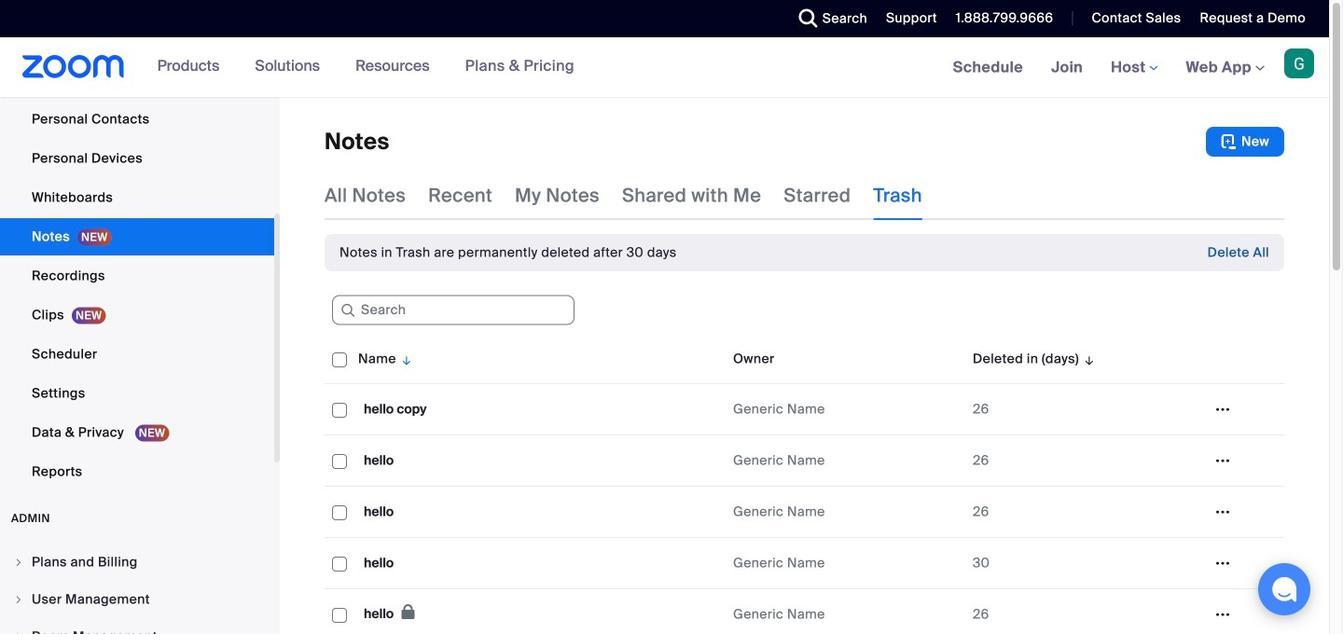 Task type: vqa. For each thing, say whether or not it's contained in the screenshot.
Manage My Meeting tab control tab list
no



Task type: describe. For each thing, give the bounding box(es) containing it.
profile picture image
[[1285, 49, 1315, 78]]

1 menu item from the top
[[0, 545, 274, 580]]

1 right image from the top
[[13, 594, 24, 606]]

2 menu item from the top
[[0, 582, 274, 618]]

2 more options for hello image from the top
[[1209, 607, 1238, 623]]

3 menu item from the top
[[0, 620, 274, 635]]

1 more options for hello image from the top
[[1209, 555, 1238, 572]]

2 right image from the top
[[13, 632, 24, 635]]

side navigation navigation
[[0, 0, 280, 635]]

Search text field
[[332, 296, 575, 325]]

1 more options for hello image from the top
[[1209, 453, 1238, 469]]



Task type: locate. For each thing, give the bounding box(es) containing it.
1 vertical spatial menu item
[[0, 582, 274, 618]]

0 vertical spatial menu item
[[0, 545, 274, 580]]

1 horizontal spatial arrow down image
[[1080, 348, 1097, 370]]

meetings navigation
[[939, 37, 1330, 98]]

2 vertical spatial menu item
[[0, 620, 274, 635]]

0 vertical spatial more options for hello image
[[1209, 453, 1238, 469]]

alert
[[340, 244, 677, 262]]

0 horizontal spatial arrow down image
[[397, 348, 414, 370]]

personal menu menu
[[0, 0, 274, 493]]

right image
[[13, 557, 24, 568]]

admin menu menu
[[0, 545, 274, 635]]

arrow down image
[[397, 348, 414, 370], [1080, 348, 1097, 370]]

1 vertical spatial more options for hello image
[[1209, 607, 1238, 623]]

2 more options for hello image from the top
[[1209, 504, 1238, 521]]

2 arrow down image from the left
[[1080, 348, 1097, 370]]

0 vertical spatial more options for hello image
[[1209, 555, 1238, 572]]

more options for hello image
[[1209, 453, 1238, 469], [1209, 504, 1238, 521]]

1 vertical spatial more options for hello image
[[1209, 504, 1238, 521]]

1 vertical spatial right image
[[13, 632, 24, 635]]

menu item
[[0, 545, 274, 580], [0, 582, 274, 618], [0, 620, 274, 635]]

banner
[[0, 37, 1330, 98]]

tabs of all notes page tab list
[[325, 172, 923, 220]]

zoom logo image
[[22, 55, 125, 78]]

more options for hello copy image
[[1209, 401, 1238, 418]]

application
[[325, 335, 1299, 635]]

more options for hello image
[[1209, 555, 1238, 572], [1209, 607, 1238, 623]]

1 arrow down image from the left
[[397, 348, 414, 370]]

product information navigation
[[143, 37, 589, 97]]

open chat image
[[1272, 577, 1298, 603]]

right image
[[13, 594, 24, 606], [13, 632, 24, 635]]

0 vertical spatial right image
[[13, 594, 24, 606]]



